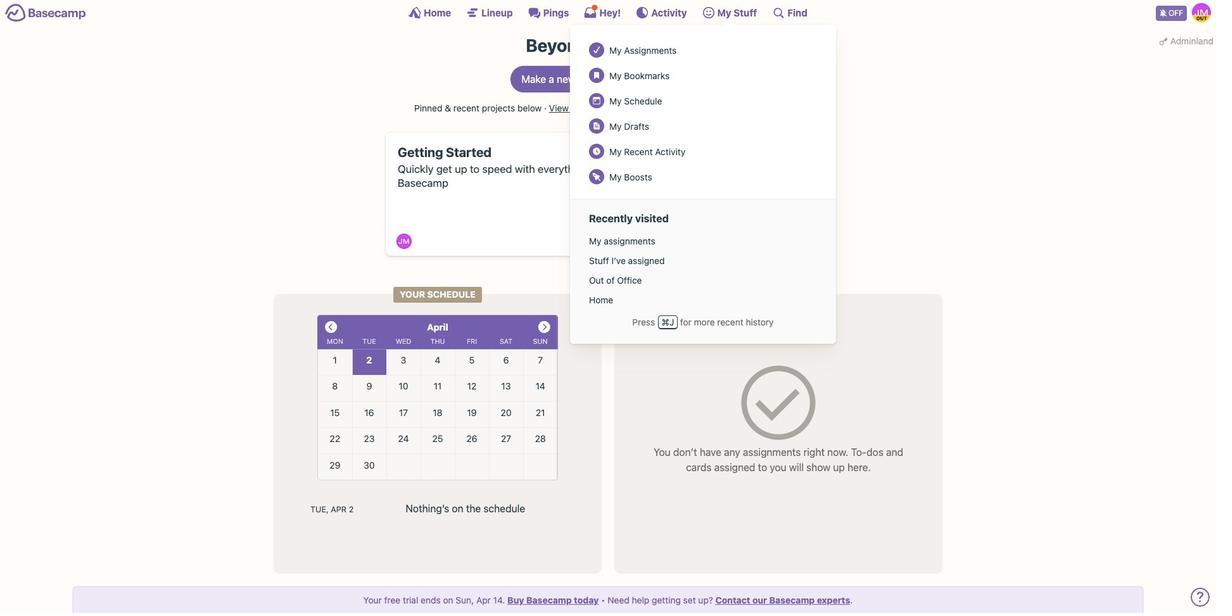 Task type: vqa. For each thing, say whether or not it's contained in the screenshot.
top Jer Mill icon
yes



Task type: describe. For each thing, give the bounding box(es) containing it.
jer mill image
[[397, 234, 412, 249]]

recently visited pages element
[[589, 231, 818, 310]]

my stuff element
[[583, 37, 824, 190]]

jer mill image
[[1193, 3, 1212, 22]]

switch accounts image
[[5, 3, 86, 23]]

annie bryan image
[[622, 234, 637, 249]]



Task type: locate. For each thing, give the bounding box(es) containing it.
main element
[[0, 0, 1217, 344]]

keyboard shortcut: ⌘ + / image
[[773, 6, 786, 19]]

cheryl walters image
[[634, 234, 649, 249]]

jared davis image
[[647, 234, 662, 249]]



